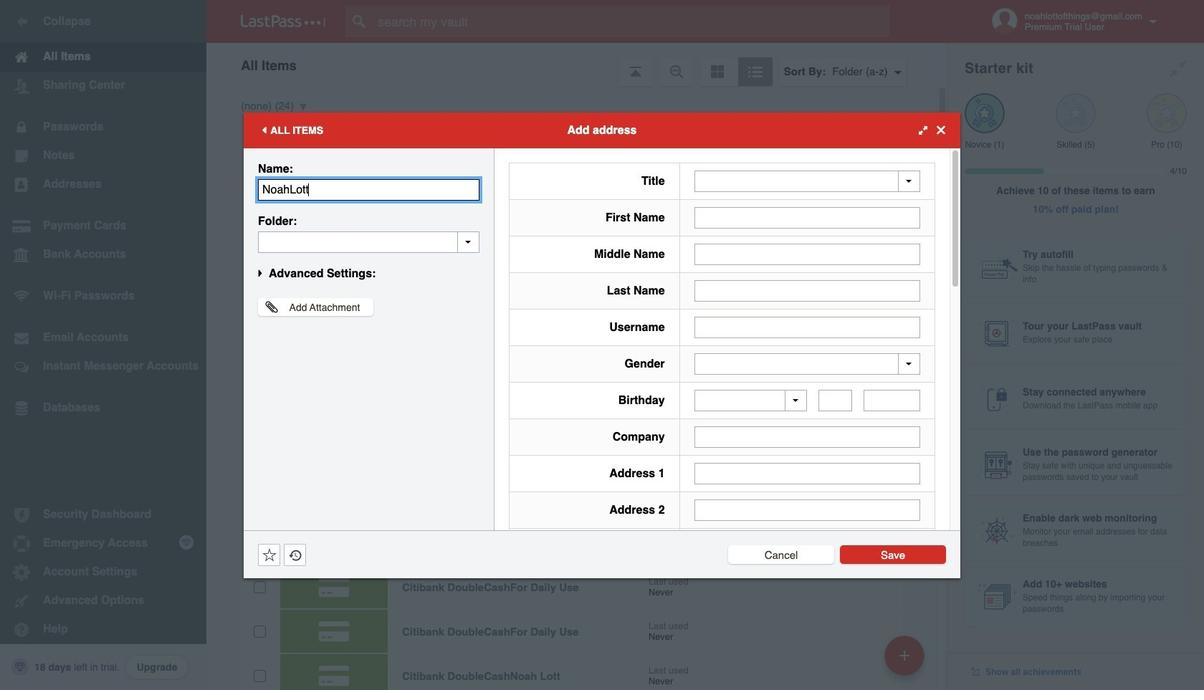 Task type: locate. For each thing, give the bounding box(es) containing it.
dialog
[[244, 112, 960, 690]]

None text field
[[258, 179, 480, 200], [694, 280, 920, 301], [694, 316, 920, 338], [819, 390, 852, 411], [694, 426, 920, 448], [694, 500, 920, 521], [258, 179, 480, 200], [694, 280, 920, 301], [694, 316, 920, 338], [819, 390, 852, 411], [694, 426, 920, 448], [694, 500, 920, 521]]

None text field
[[694, 207, 920, 228], [258, 231, 480, 253], [694, 243, 920, 265], [864, 390, 920, 411], [694, 463, 920, 485], [694, 207, 920, 228], [258, 231, 480, 253], [694, 243, 920, 265], [864, 390, 920, 411], [694, 463, 920, 485]]

main navigation navigation
[[0, 0, 206, 690]]

search my vault text field
[[345, 6, 918, 37]]

lastpass image
[[241, 15, 325, 28]]



Task type: describe. For each thing, give the bounding box(es) containing it.
vault options navigation
[[206, 43, 948, 86]]

Search search field
[[345, 6, 918, 37]]

new item navigation
[[879, 631, 933, 690]]

new item image
[[900, 650, 910, 660]]



